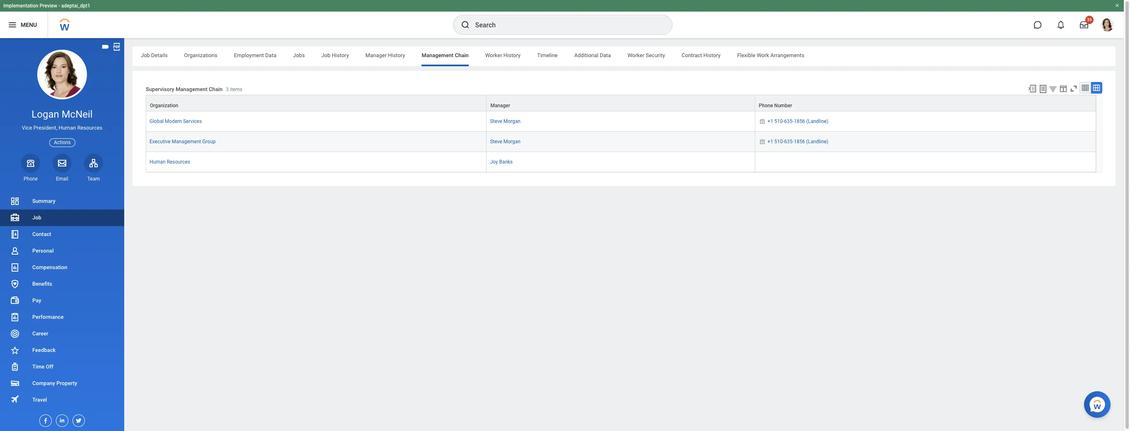 Task type: locate. For each thing, give the bounding box(es) containing it.
chain
[[455, 52, 469, 58], [209, 86, 223, 92]]

executive management group link
[[149, 137, 216, 145]]

1 row from the top
[[146, 95, 1096, 111]]

1 vertical spatial phone
[[24, 176, 38, 182]]

0 horizontal spatial worker
[[485, 52, 502, 58]]

1856
[[794, 118, 805, 124], [794, 139, 805, 145]]

2 steve morgan from the top
[[490, 139, 521, 145]]

additional
[[574, 52, 598, 58]]

0 vertical spatial phone image
[[758, 138, 766, 145]]

0 vertical spatial management
[[422, 52, 454, 58]]

2 635- from the top
[[784, 139, 794, 145]]

1 horizontal spatial manager
[[490, 103, 510, 109]]

expand table image
[[1092, 84, 1101, 92]]

0 horizontal spatial manager
[[365, 52, 387, 58]]

+1 for executive management group
[[768, 139, 773, 145]]

steve morgan
[[490, 118, 521, 124], [490, 139, 521, 145]]

0 vertical spatial (landline)
[[806, 118, 828, 124]]

history for manager history
[[388, 52, 405, 58]]

chain left 3
[[209, 86, 223, 92]]

pay
[[32, 297, 41, 304]]

1 horizontal spatial phone
[[759, 103, 773, 109]]

phone logan mcneil element
[[21, 176, 40, 182]]

Search Workday  search field
[[475, 16, 655, 34]]

phone inside popup button
[[759, 103, 773, 109]]

1 vertical spatial +1
[[768, 139, 773, 145]]

data right employment
[[265, 52, 276, 58]]

0 vertical spatial resources
[[77, 125, 103, 131]]

phone for phone number
[[759, 103, 773, 109]]

global modern services
[[149, 118, 202, 124]]

+1 510-635-1856 (landline) link
[[768, 117, 828, 124], [768, 137, 828, 145]]

data right "additional"
[[600, 52, 611, 58]]

+1 510-635-1856 (landline)
[[768, 118, 828, 124], [768, 139, 828, 145]]

row
[[146, 95, 1096, 111], [146, 111, 1096, 132], [146, 132, 1096, 152], [146, 152, 1096, 172]]

1 vertical spatial steve morgan
[[490, 139, 521, 145]]

phone inside popup button
[[24, 176, 38, 182]]

1 morgan from the top
[[503, 118, 521, 124]]

executive management group
[[149, 139, 216, 145]]

data
[[265, 52, 276, 58], [600, 52, 611, 58]]

personal
[[32, 248, 54, 254]]

export to worksheets image
[[1038, 84, 1048, 94]]

job
[[141, 52, 150, 58], [321, 52, 330, 58], [32, 215, 41, 221]]

phone up phone icon
[[759, 103, 773, 109]]

1 history from the left
[[332, 52, 349, 58]]

chain down search icon
[[455, 52, 469, 58]]

0 horizontal spatial data
[[265, 52, 276, 58]]

2 +1 510-635-1856 (landline) link from the top
[[768, 137, 828, 145]]

row containing organization
[[146, 95, 1096, 111]]

phone for phone
[[24, 176, 38, 182]]

1856 for global modern services
[[794, 118, 805, 124]]

2 510- from the top
[[774, 139, 784, 145]]

steve morgan link
[[490, 117, 521, 124], [490, 137, 521, 145]]

1 510- from the top
[[774, 118, 784, 124]]

inbox large image
[[1080, 21, 1088, 29]]

company property link
[[0, 375, 124, 392]]

job left the details
[[141, 52, 150, 58]]

human
[[59, 125, 76, 131], [149, 159, 166, 165]]

2 data from the left
[[600, 52, 611, 58]]

1 steve morgan link from the top
[[490, 117, 521, 124]]

1 +1 510-635-1856 (landline) from the top
[[768, 118, 828, 124]]

twitter image
[[73, 415, 82, 424]]

management for chain
[[176, 86, 207, 92]]

phone image
[[758, 138, 766, 145], [25, 158, 36, 168]]

(landline)
[[806, 118, 828, 124], [806, 139, 828, 145]]

2 1856 from the top
[[794, 139, 805, 145]]

actions
[[54, 139, 71, 145]]

summary link
[[0, 193, 124, 210]]

1 worker from the left
[[485, 52, 502, 58]]

+1 down phone number
[[768, 139, 773, 145]]

+1 right phone icon
[[768, 118, 773, 124]]

1 steve morgan from the top
[[490, 118, 521, 124]]

performance
[[32, 314, 64, 320]]

resources down mcneil
[[77, 125, 103, 131]]

0 vertical spatial 635-
[[784, 118, 794, 124]]

0 vertical spatial morgan
[[503, 118, 521, 124]]

1 vertical spatial (landline)
[[806, 139, 828, 145]]

33 button
[[1075, 16, 1094, 34]]

organizations
[[184, 52, 217, 58]]

organization
[[150, 103, 178, 109]]

2 row from the top
[[146, 111, 1096, 132]]

details
[[151, 52, 168, 58]]

view team image
[[89, 158, 99, 168]]

0 vertical spatial steve
[[490, 118, 502, 124]]

joy
[[490, 159, 498, 165]]

1856 for executive management group
[[794, 139, 805, 145]]

0 vertical spatial steve morgan
[[490, 118, 521, 124]]

manager for manager
[[490, 103, 510, 109]]

1 horizontal spatial chain
[[455, 52, 469, 58]]

manager inside popup button
[[490, 103, 510, 109]]

phone image down phone icon
[[758, 138, 766, 145]]

contact image
[[10, 229, 20, 239]]

job for job history
[[321, 52, 330, 58]]

1 vertical spatial 510-
[[774, 139, 784, 145]]

0 vertical spatial steve morgan link
[[490, 117, 521, 124]]

1 steve from the top
[[490, 118, 502, 124]]

work
[[757, 52, 769, 58]]

time off image
[[10, 362, 20, 372]]

2 vertical spatial management
[[172, 139, 201, 145]]

benefits
[[32, 281, 52, 287]]

justify image
[[7, 20, 17, 30]]

1 horizontal spatial worker
[[628, 52, 644, 58]]

table image
[[1081, 84, 1090, 92]]

0 vertical spatial +1
[[768, 118, 773, 124]]

1 vertical spatial 635-
[[784, 139, 794, 145]]

0 vertical spatial 1856
[[794, 118, 805, 124]]

compensation image
[[10, 263, 20, 272]]

2 +1 from the top
[[768, 139, 773, 145]]

2 morgan from the top
[[503, 139, 521, 145]]

1 vertical spatial +1 510-635-1856 (landline)
[[768, 139, 828, 145]]

management
[[422, 52, 454, 58], [176, 86, 207, 92], [172, 139, 201, 145]]

1 +1 from the top
[[768, 118, 773, 124]]

0 horizontal spatial chain
[[209, 86, 223, 92]]

job right jobs at the left top of the page
[[321, 52, 330, 58]]

2 worker from the left
[[628, 52, 644, 58]]

0 horizontal spatial job
[[32, 215, 41, 221]]

0 vertical spatial manager
[[365, 52, 387, 58]]

phone up "summary"
[[24, 176, 38, 182]]

1 vertical spatial phone image
[[25, 158, 36, 168]]

2 +1 510-635-1856 (landline) from the top
[[768, 139, 828, 145]]

organization button
[[146, 95, 486, 111]]

1 data from the left
[[265, 52, 276, 58]]

travel link
[[0, 392, 124, 408]]

phone image inside popup button
[[25, 158, 36, 168]]

1 +1 510-635-1856 (landline) link from the top
[[768, 117, 828, 124]]

3 history from the left
[[503, 52, 521, 58]]

flexible work arrangements
[[737, 52, 804, 58]]

phone number button
[[755, 95, 1096, 111]]

company property image
[[10, 378, 20, 388]]

4 row from the top
[[146, 152, 1096, 172]]

job up contact
[[32, 215, 41, 221]]

1 horizontal spatial human
[[149, 159, 166, 165]]

human resources
[[149, 159, 190, 165]]

close environment banner image
[[1115, 3, 1120, 8]]

0 vertical spatial 510-
[[774, 118, 784, 124]]

worker for worker security
[[628, 52, 644, 58]]

510-
[[774, 118, 784, 124], [774, 139, 784, 145]]

facebook image
[[40, 415, 49, 424]]

2 history from the left
[[388, 52, 405, 58]]

1 vertical spatial 1856
[[794, 139, 805, 145]]

history for worker history
[[503, 52, 521, 58]]

1 vertical spatial morgan
[[503, 139, 521, 145]]

0 vertical spatial +1 510-635-1856 (landline) link
[[768, 117, 828, 124]]

510- for executive management group
[[774, 139, 784, 145]]

1 horizontal spatial data
[[600, 52, 611, 58]]

list
[[0, 193, 124, 408]]

history
[[332, 52, 349, 58], [388, 52, 405, 58], [503, 52, 521, 58], [703, 52, 721, 58]]

services
[[183, 118, 202, 124]]

2 horizontal spatial job
[[321, 52, 330, 58]]

manager inside tab list
[[365, 52, 387, 58]]

row containing human resources
[[146, 152, 1096, 172]]

team link
[[84, 154, 103, 182]]

cell
[[755, 152, 1096, 172]]

0 vertical spatial human
[[59, 125, 76, 131]]

resources
[[77, 125, 103, 131], [167, 159, 190, 165]]

history for contract history
[[703, 52, 721, 58]]

modern
[[165, 118, 182, 124]]

1 (landline) from the top
[[806, 118, 828, 124]]

travel
[[32, 397, 47, 403]]

1 vertical spatial +1 510-635-1856 (landline) link
[[768, 137, 828, 145]]

resources down the executive management group
[[167, 159, 190, 165]]

implementation
[[3, 3, 38, 9]]

manager
[[365, 52, 387, 58], [490, 103, 510, 109]]

feedback link
[[0, 342, 124, 359]]

steve
[[490, 118, 502, 124], [490, 139, 502, 145]]

1 vertical spatial steve morgan link
[[490, 137, 521, 145]]

0 horizontal spatial phone
[[24, 176, 38, 182]]

635- for group
[[784, 139, 794, 145]]

1 vertical spatial management
[[176, 86, 207, 92]]

+1 510-635-1856 (landline) link for services
[[768, 117, 828, 124]]

1 vertical spatial human
[[149, 159, 166, 165]]

2 steve from the top
[[490, 139, 502, 145]]

personal image
[[10, 246, 20, 256]]

phone
[[759, 103, 773, 109], [24, 176, 38, 182]]

human down "executive"
[[149, 159, 166, 165]]

menu button
[[0, 12, 48, 38]]

logan
[[32, 108, 59, 120]]

+1 for global modern services
[[768, 118, 773, 124]]

toolbar
[[1024, 82, 1102, 95]]

0 horizontal spatial human
[[59, 125, 76, 131]]

executive
[[149, 139, 171, 145]]

management for group
[[172, 139, 201, 145]]

0 horizontal spatial resources
[[77, 125, 103, 131]]

timeline
[[537, 52, 558, 58]]

1 1856 from the top
[[794, 118, 805, 124]]

+1 510-635-1856 (landline) for services
[[768, 118, 828, 124]]

worker
[[485, 52, 502, 58], [628, 52, 644, 58]]

(landline) for global modern services
[[806, 118, 828, 124]]

global modern services link
[[149, 117, 202, 124]]

1 635- from the top
[[784, 118, 794, 124]]

profile logan mcneil image
[[1101, 18, 1114, 33]]

1 vertical spatial manager
[[490, 103, 510, 109]]

pay image
[[10, 296, 20, 306]]

arrangements
[[770, 52, 804, 58]]

3 row from the top
[[146, 132, 1096, 152]]

1 vertical spatial resources
[[167, 159, 190, 165]]

+1
[[768, 118, 773, 124], [768, 139, 773, 145]]

human down logan mcneil
[[59, 125, 76, 131]]

data for additional data
[[600, 52, 611, 58]]

0 horizontal spatial phone image
[[25, 158, 36, 168]]

1 horizontal spatial job
[[141, 52, 150, 58]]

phone image up phone logan mcneil element
[[25, 158, 36, 168]]

510- for global modern services
[[774, 118, 784, 124]]

0 vertical spatial chain
[[455, 52, 469, 58]]

tab list
[[133, 46, 1116, 66]]

logan mcneil
[[32, 108, 93, 120]]

0 vertical spatial phone
[[759, 103, 773, 109]]

tag image
[[101, 42, 110, 51]]

4 history from the left
[[703, 52, 721, 58]]

security
[[646, 52, 665, 58]]

2 (landline) from the top
[[806, 139, 828, 145]]

0 vertical spatial +1 510-635-1856 (landline)
[[768, 118, 828, 124]]

635-
[[784, 118, 794, 124], [784, 139, 794, 145]]

1 vertical spatial steve
[[490, 139, 502, 145]]

vice president, human resources
[[22, 125, 103, 131]]



Task type: vqa. For each thing, say whether or not it's contained in the screenshot.
first chevron down small icon from left
no



Task type: describe. For each thing, give the bounding box(es) containing it.
phone number
[[759, 103, 792, 109]]

company property
[[32, 380, 77, 386]]

phone button
[[21, 154, 40, 182]]

implementation preview -   adeptai_dpt1
[[3, 3, 90, 9]]

human inside navigation pane region
[[59, 125, 76, 131]]

summary image
[[10, 196, 20, 206]]

+1 510-635-1856 (landline) for group
[[768, 139, 828, 145]]

company
[[32, 380, 55, 386]]

performance link
[[0, 309, 124, 325]]

select to filter grid data image
[[1049, 84, 1058, 93]]

email button
[[53, 154, 72, 182]]

job image
[[10, 213, 20, 223]]

time
[[32, 364, 45, 370]]

adeptai_dpt1
[[61, 3, 90, 9]]

row containing executive management group
[[146, 132, 1096, 152]]

row containing global modern services
[[146, 111, 1096, 132]]

pay link
[[0, 292, 124, 309]]

career link
[[0, 325, 124, 342]]

click to view/edit grid preferences image
[[1059, 84, 1068, 93]]

supervisory
[[146, 86, 174, 92]]

job for job details
[[141, 52, 150, 58]]

data for employment data
[[265, 52, 276, 58]]

3
[[226, 87, 229, 92]]

time off
[[32, 364, 53, 370]]

human resources link
[[149, 157, 190, 165]]

menu banner
[[0, 0, 1124, 38]]

manager for manager history
[[365, 52, 387, 58]]

contact link
[[0, 226, 124, 243]]

mail image
[[57, 158, 67, 168]]

off
[[46, 364, 53, 370]]

jobs
[[293, 52, 305, 58]]

view printable version (pdf) image
[[112, 42, 121, 51]]

management inside tab list
[[422, 52, 454, 58]]

number
[[774, 103, 792, 109]]

-
[[58, 3, 60, 9]]

team
[[87, 176, 100, 182]]

chain inside tab list
[[455, 52, 469, 58]]

personal link
[[0, 243, 124, 259]]

contract history
[[682, 52, 721, 58]]

email
[[56, 176, 68, 182]]

export to excel image
[[1028, 84, 1037, 93]]

635- for services
[[784, 118, 794, 124]]

items
[[230, 87, 242, 92]]

history for job history
[[332, 52, 349, 58]]

career image
[[10, 329, 20, 339]]

+1 510-635-1856 (landline) link for group
[[768, 137, 828, 145]]

president,
[[33, 125, 57, 131]]

preview
[[40, 3, 57, 9]]

summary
[[32, 198, 55, 204]]

33
[[1087, 17, 1092, 22]]

additional data
[[574, 52, 611, 58]]

list containing summary
[[0, 193, 124, 408]]

1 horizontal spatial resources
[[167, 159, 190, 165]]

team logan mcneil element
[[84, 176, 103, 182]]

1 vertical spatial chain
[[209, 86, 223, 92]]

flexible
[[737, 52, 755, 58]]

compensation
[[32, 264, 67, 270]]

tab list containing job details
[[133, 46, 1116, 66]]

job link
[[0, 210, 124, 226]]

worker for worker history
[[485, 52, 502, 58]]

manager button
[[487, 95, 755, 111]]

career
[[32, 330, 48, 337]]

employment data
[[234, 52, 276, 58]]

travel image
[[10, 394, 20, 404]]

job details
[[141, 52, 168, 58]]

1 horizontal spatial phone image
[[758, 138, 766, 145]]

2 steve morgan link from the top
[[490, 137, 521, 145]]

manager history
[[365, 52, 405, 58]]

linkedin image
[[56, 415, 65, 424]]

search image
[[460, 20, 470, 30]]

fullscreen image
[[1069, 84, 1078, 93]]

vice
[[22, 125, 32, 131]]

supervisory management chain 3 items
[[146, 86, 242, 92]]

job history
[[321, 52, 349, 58]]

email logan mcneil element
[[53, 176, 72, 182]]

worker security
[[628, 52, 665, 58]]

contact
[[32, 231, 51, 237]]

global
[[149, 118, 164, 124]]

property
[[56, 380, 77, 386]]

joy banks link
[[490, 157, 513, 165]]

group
[[202, 139, 216, 145]]

worker history
[[485, 52, 521, 58]]

(landline) for executive management group
[[806, 139, 828, 145]]

feedback
[[32, 347, 56, 353]]

benefits link
[[0, 276, 124, 292]]

job inside list
[[32, 215, 41, 221]]

banks
[[499, 159, 513, 165]]

time off link
[[0, 359, 124, 375]]

actions button
[[49, 138, 75, 147]]

joy banks
[[490, 159, 513, 165]]

resources inside navigation pane region
[[77, 125, 103, 131]]

employment
[[234, 52, 264, 58]]

benefits image
[[10, 279, 20, 289]]

notifications large image
[[1057, 21, 1065, 29]]

compensation link
[[0, 259, 124, 276]]

navigation pane region
[[0, 38, 124, 431]]

morgan for 2nd steve morgan link from the top
[[503, 139, 521, 145]]

mcneil
[[62, 108, 93, 120]]

management chain
[[422, 52, 469, 58]]

performance image
[[10, 312, 20, 322]]

phone image
[[758, 118, 766, 125]]

morgan for 2nd steve morgan link from the bottom
[[503, 118, 521, 124]]

feedback image
[[10, 345, 20, 355]]

contract
[[682, 52, 702, 58]]

menu
[[21, 21, 37, 28]]



